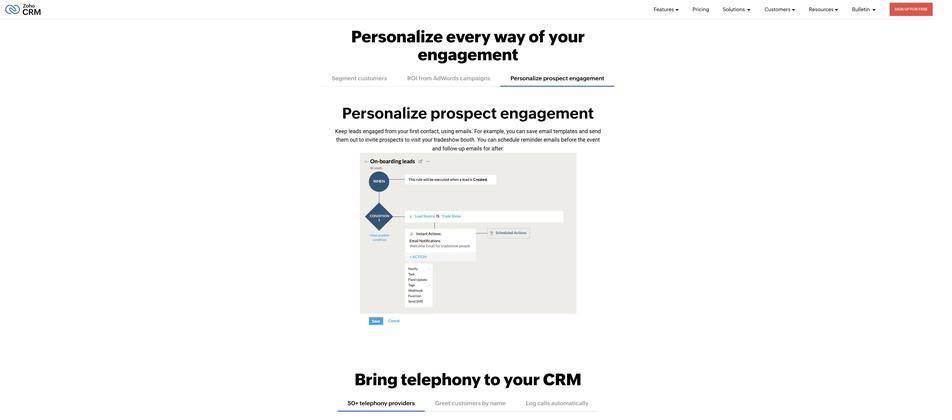 Task type: vqa. For each thing, say whether or not it's contained in the screenshot.
with
no



Task type: locate. For each thing, give the bounding box(es) containing it.
roi
[[408, 75, 418, 82]]

customers left by
[[452, 400, 481, 406]]

your
[[549, 27, 585, 46], [398, 128, 409, 134], [422, 137, 433, 143], [504, 370, 540, 389]]

for right "up"
[[911, 7, 919, 11]]

1 horizontal spatial customers
[[452, 400, 481, 406]]

0 horizontal spatial to
[[359, 137, 364, 143]]

telephony right 50+
[[360, 400, 388, 406]]

to
[[359, 137, 364, 143], [405, 137, 410, 143], [485, 370, 501, 389]]

invite
[[365, 137, 378, 143]]

emails down email
[[544, 137, 560, 143]]

before
[[561, 137, 577, 143]]

visit
[[411, 137, 421, 143]]

and up the
[[579, 128, 588, 134]]

reminder
[[521, 137, 543, 143]]

1 vertical spatial telephony
[[360, 400, 388, 406]]

0 vertical spatial personalize
[[351, 27, 443, 46]]

segment
[[332, 75, 357, 82]]

telephony
[[401, 370, 481, 389], [360, 400, 388, 406]]

0 vertical spatial engagement
[[418, 45, 519, 64]]

save
[[527, 128, 538, 134]]

1 horizontal spatial emails
[[544, 137, 560, 143]]

0 horizontal spatial telephony
[[360, 400, 388, 406]]

the
[[578, 137, 586, 143]]

1 vertical spatial emails
[[466, 145, 482, 152]]

from up prospects
[[385, 128, 397, 134]]

personalize engagement with workflows image
[[360, 153, 577, 329]]

sign
[[895, 7, 904, 11]]

1 vertical spatial personalize
[[511, 75, 542, 82]]

by
[[482, 400, 489, 406]]

templates
[[554, 128, 578, 134]]

1 vertical spatial prospect
[[431, 104, 497, 122]]

0 horizontal spatial for
[[475, 128, 483, 134]]

and down tradeshow
[[432, 145, 441, 152]]

0 horizontal spatial emails
[[466, 145, 482, 152]]

event
[[587, 137, 600, 143]]

booth.
[[461, 137, 476, 143]]

1 horizontal spatial from
[[419, 75, 432, 82]]

from
[[419, 75, 432, 82], [385, 128, 397, 134]]

customers right segment
[[358, 75, 387, 82]]

up
[[459, 145, 465, 152]]

keep leads engaged from your first contact, using emails. for example, you can save email templates and send them out to invite prospects to visit your tradeshow booth. you can schedule reminder emails before the event and follow-up emails for after.
[[335, 128, 601, 152]]

for up you
[[475, 128, 483, 134]]

1 vertical spatial can
[[488, 137, 497, 143]]

0 horizontal spatial prospect
[[431, 104, 497, 122]]

0 horizontal spatial from
[[385, 128, 397, 134]]

your up log
[[504, 370, 540, 389]]

example,
[[484, 128, 505, 134]]

2 horizontal spatial to
[[485, 370, 501, 389]]

campaigns
[[460, 75, 491, 82]]

can down example, at right top
[[488, 137, 497, 143]]

send
[[590, 128, 601, 134]]

to up "name"
[[485, 370, 501, 389]]

your inside personalize every way of your engagement
[[549, 27, 585, 46]]

personalize
[[351, 27, 443, 46], [511, 75, 542, 82], [342, 104, 427, 122]]

features link
[[654, 0, 680, 19]]

0 vertical spatial emails
[[544, 137, 560, 143]]

emails.
[[456, 128, 473, 134]]

0 horizontal spatial and
[[432, 145, 441, 152]]

keep
[[335, 128, 348, 134]]

2 vertical spatial personalize
[[342, 104, 427, 122]]

and
[[579, 128, 588, 134], [432, 145, 441, 152]]

customers for greet
[[452, 400, 481, 406]]

0 vertical spatial from
[[419, 75, 432, 82]]

your right of
[[549, 27, 585, 46]]

0 vertical spatial for
[[911, 7, 919, 11]]

customers for segment
[[358, 75, 387, 82]]

1 vertical spatial for
[[475, 128, 483, 134]]

first
[[410, 128, 419, 134]]

from right roi at the top left of page
[[419, 75, 432, 82]]

way
[[494, 27, 526, 46]]

engaged
[[363, 128, 384, 134]]

prospect
[[544, 75, 568, 82], [431, 104, 497, 122]]

can
[[517, 128, 525, 134], [488, 137, 497, 143]]

to left visit
[[405, 137, 410, 143]]

0 vertical spatial telephony
[[401, 370, 481, 389]]

personalize prospect engagement
[[511, 75, 605, 82], [342, 104, 594, 122]]

1 horizontal spatial for
[[911, 7, 919, 11]]

1 horizontal spatial can
[[517, 128, 525, 134]]

name
[[491, 400, 506, 406]]

engagement
[[418, 45, 519, 64], [570, 75, 605, 82], [501, 104, 594, 122]]

1 vertical spatial from
[[385, 128, 397, 134]]

0 vertical spatial customers
[[358, 75, 387, 82]]

bring
[[355, 370, 398, 389]]

0 horizontal spatial customers
[[358, 75, 387, 82]]

emails down the booth.
[[466, 145, 482, 152]]

0 vertical spatial personalize prospect engagement
[[511, 75, 605, 82]]

0 vertical spatial prospect
[[544, 75, 568, 82]]

0 vertical spatial can
[[517, 128, 525, 134]]

customers
[[765, 6, 791, 12]]

pricing link
[[693, 0, 710, 19]]

can right you
[[517, 128, 525, 134]]

personalize inside personalize every way of your engagement
[[351, 27, 443, 46]]

tradeshow
[[434, 137, 460, 143]]

bulletin link
[[853, 0, 877, 19]]

1 horizontal spatial telephony
[[401, 370, 481, 389]]

1 horizontal spatial and
[[579, 128, 588, 134]]

for
[[911, 7, 919, 11], [475, 128, 483, 134]]

greet customers by name
[[435, 400, 506, 406]]

personalize every way of your engagement
[[351, 27, 585, 64]]

telephony up greet
[[401, 370, 481, 389]]

0 horizontal spatial can
[[488, 137, 497, 143]]

customers
[[358, 75, 387, 82], [452, 400, 481, 406]]

greet
[[435, 400, 451, 406]]

emails
[[544, 137, 560, 143], [466, 145, 482, 152]]

1 horizontal spatial prospect
[[544, 75, 568, 82]]

1 vertical spatial customers
[[452, 400, 481, 406]]

to right out
[[359, 137, 364, 143]]



Task type: describe. For each thing, give the bounding box(es) containing it.
for
[[484, 145, 491, 152]]

resources link
[[810, 0, 839, 19]]

solutions
[[723, 6, 747, 12]]

out
[[350, 137, 358, 143]]

bring telephony to your crm
[[355, 370, 582, 389]]

telephony for bring
[[401, 370, 481, 389]]

0 vertical spatial and
[[579, 128, 588, 134]]

every
[[447, 27, 491, 46]]

adwords
[[433, 75, 459, 82]]

1 vertical spatial and
[[432, 145, 441, 152]]

your left first
[[398, 128, 409, 134]]

you
[[507, 128, 515, 134]]

bulletin
[[853, 6, 872, 12]]

log
[[526, 400, 537, 406]]

pricing
[[693, 6, 710, 12]]

engagement inside personalize every way of your engagement
[[418, 45, 519, 64]]

them
[[336, 137, 349, 143]]

leads
[[349, 128, 362, 134]]

sign up for free
[[895, 7, 928, 11]]

resources
[[810, 6, 834, 12]]

calls
[[538, 400, 550, 406]]

solutions link
[[723, 0, 752, 19]]

email
[[539, 128, 553, 134]]

2 vertical spatial engagement
[[501, 104, 594, 122]]

contact,
[[421, 128, 440, 134]]

zoho crm logo image
[[5, 2, 41, 17]]

prospects
[[380, 137, 404, 143]]

log calls automatically
[[526, 400, 589, 406]]

from inside keep leads engaged from your first contact, using emails. for example, you can save email templates and send them out to invite prospects to visit your tradeshow booth. you can schedule reminder emails before the event and follow-up emails for after.
[[385, 128, 397, 134]]

free
[[919, 7, 928, 11]]

your down contact,
[[422, 137, 433, 143]]

crm
[[544, 370, 582, 389]]

using
[[441, 128, 455, 134]]

you
[[478, 137, 487, 143]]

segment customers
[[332, 75, 387, 82]]

schedule
[[498, 137, 520, 143]]

up
[[905, 7, 910, 11]]

telephony for 50+
[[360, 400, 388, 406]]

follow-
[[443, 145, 459, 152]]

sign up for free link
[[890, 3, 933, 16]]

1 vertical spatial personalize prospect engagement
[[342, 104, 594, 122]]

1 horizontal spatial to
[[405, 137, 410, 143]]

features
[[654, 6, 674, 12]]

50+ telephony providers
[[348, 400, 415, 406]]

for inside keep leads engaged from your first contact, using emails. for example, you can save email templates and send them out to invite prospects to visit your tradeshow booth. you can schedule reminder emails before the event and follow-up emails for after.
[[475, 128, 483, 134]]

roi from adwords campaigns
[[408, 75, 491, 82]]

automatically
[[552, 400, 589, 406]]

of
[[529, 27, 546, 46]]

after.
[[492, 145, 504, 152]]

50+
[[348, 400, 359, 406]]

providers
[[389, 400, 415, 406]]

1 vertical spatial engagement
[[570, 75, 605, 82]]



